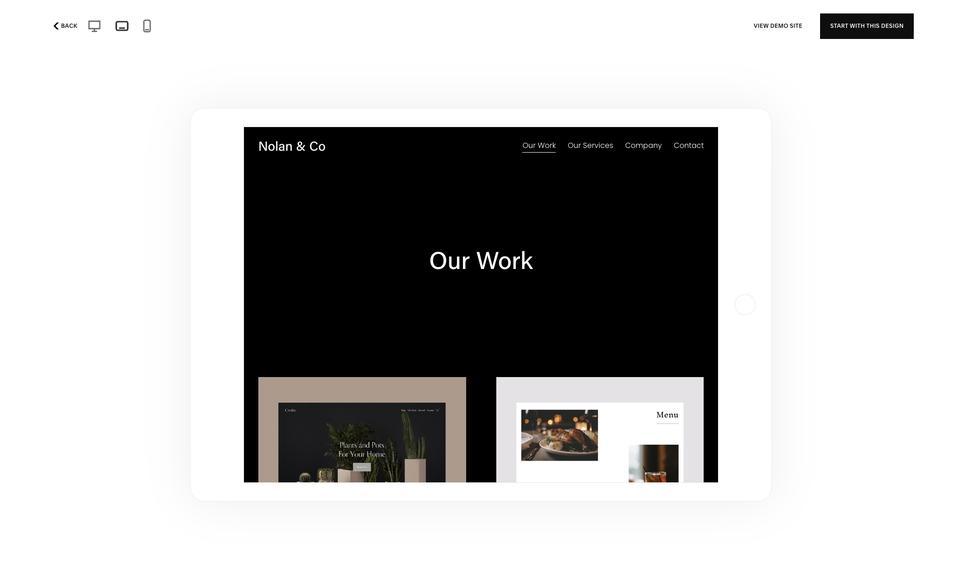 Task type: describe. For each thing, give the bounding box(es) containing it.
services
[[267, 23, 297, 32]]

novo image
[[356, 135, 606, 468]]

sackett image
[[638, 531, 887, 583]]

6 - from the left
[[263, 23, 265, 32]]

start with this design button
[[820, 13, 914, 39]]

blog
[[163, 23, 179, 32]]

start
[[830, 22, 849, 29]]

design
[[881, 22, 904, 29]]

online
[[20, 23, 44, 32]]

minetta image
[[356, 0, 606, 72]]

minetta
[[356, 82, 388, 91]]

view
[[754, 22, 769, 29]]

preview template on a tablet device image
[[113, 18, 131, 34]]

store
[[45, 23, 64, 32]]

back button
[[48, 16, 80, 36]]

site
[[790, 22, 803, 29]]

5 - from the left
[[227, 23, 230, 32]]

portfolio
[[71, 23, 101, 32]]

otto image
[[638, 135, 887, 468]]

4 - from the left
[[180, 23, 183, 32]]

online store - portfolio - memberships - blog - scheduling - courses - services - local business
[[20, 23, 356, 32]]

view demo site
[[754, 22, 803, 29]]



Task type: vqa. For each thing, say whether or not it's contained in the screenshot.
the middle for
no



Task type: locate. For each thing, give the bounding box(es) containing it.
7 - from the left
[[299, 23, 302, 32]]

this
[[867, 22, 880, 29]]

nevins
[[637, 82, 665, 91]]

novo
[[356, 478, 378, 487]]

- right blog
[[180, 23, 183, 32]]

nevins image
[[638, 0, 887, 72]]

preview template on a mobile device image
[[140, 19, 154, 33]]

pazari image
[[75, 531, 325, 583]]

view demo site link
[[754, 13, 803, 39]]

- right courses
[[263, 23, 265, 32]]

- left preview template on a tablet device icon
[[102, 23, 105, 32]]

- left blog
[[158, 23, 161, 32]]

business
[[325, 23, 356, 32]]

1 - from the left
[[66, 23, 69, 32]]

preview template on a desktop device image
[[85, 19, 104, 33]]

- right store
[[66, 23, 69, 32]]

local
[[304, 23, 323, 32]]

back
[[61, 22, 77, 29]]

start with this design
[[830, 22, 904, 29]]

- left the local on the top left of the page
[[299, 23, 302, 32]]

-
[[66, 23, 69, 32], [102, 23, 105, 32], [158, 23, 161, 32], [180, 23, 183, 32], [227, 23, 230, 32], [263, 23, 265, 32], [299, 23, 302, 32]]

courses
[[231, 23, 261, 32]]

quincy image
[[356, 531, 606, 583]]

memberships
[[107, 23, 156, 32]]

demo
[[770, 22, 788, 29]]

with
[[850, 22, 865, 29]]

- left courses
[[227, 23, 230, 32]]

otto
[[637, 478, 657, 487]]

2 - from the left
[[102, 23, 105, 32]]

nolan image
[[75, 135, 325, 468]]

matsuya image
[[75, 0, 325, 72]]

3 - from the left
[[158, 23, 161, 32]]

scheduling
[[185, 23, 225, 32]]



